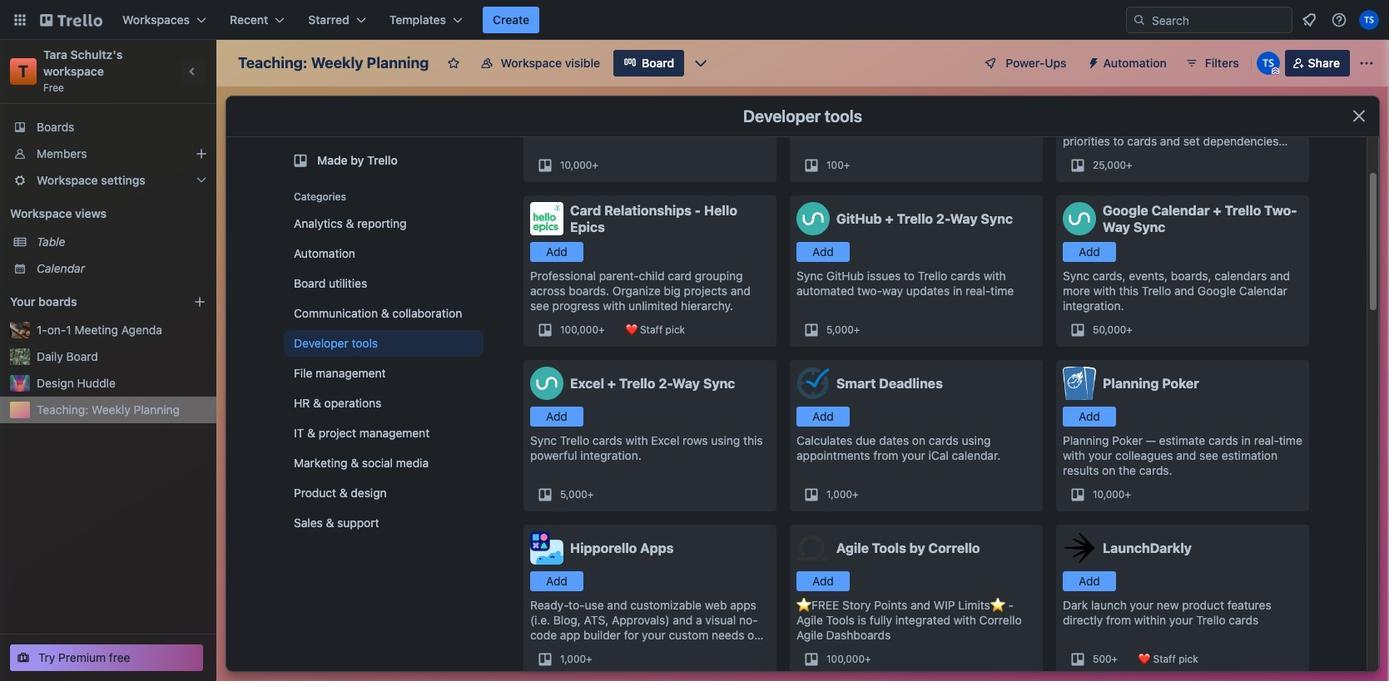 Task type: describe. For each thing, give the bounding box(es) containing it.
500
[[1093, 653, 1112, 666]]

in inside sync github issues to trello cards with automated two-way updates in real-time
[[953, 284, 962, 298]]

planning inside the board name text box
[[367, 54, 429, 72]]

0 vertical spatial corrello
[[928, 541, 980, 556]]

1-on-1 meeting agenda link
[[37, 322, 206, 339]]

operations
[[324, 396, 381, 410]]

due
[[856, 434, 876, 448]]

users
[[843, 104, 872, 118]]

way
[[882, 284, 903, 298]]

marketing & social media
[[294, 456, 429, 470]]

- inside card relationships - hello epics
[[695, 203, 701, 218]]

with inside sync cards, events, boards, calendars and more with this trello and google calendar integration.
[[1093, 284, 1116, 298]]

planning poker
[[1103, 376, 1199, 391]]

1 horizontal spatial developer
[[743, 107, 821, 126]]

workspace for workspace visible
[[501, 56, 562, 70]]

create
[[493, 12, 529, 27]]

+ down users
[[844, 159, 850, 171]]

workspace navigation collapse icon image
[[181, 60, 205, 83]]

appointments
[[796, 449, 870, 463]]

Board name text field
[[230, 50, 437, 77]]

1 vertical spatial agile
[[796, 613, 823, 628]]

teaching: inside the teaching: weekly planning link
[[37, 403, 88, 417]]

boards
[[37, 120, 74, 134]]

with inside the planning poker — estimate cards in real-time with your colleagues and see estimation results on the cards.
[[1063, 449, 1085, 463]]

tara schultz's workspace link
[[43, 47, 126, 78]]

workspace views
[[10, 206, 107, 221]]

starred
[[308, 12, 349, 27]]

use
[[585, 598, 604, 613]]

to-
[[569, 598, 585, 613]]

1,000 + for hipporello apps
[[560, 653, 592, 666]]

+ down appointments on the bottom
[[852, 489, 859, 501]]

with inside ⭐free story points and wip limits⭐ - agile tools is fully integrated with corrello agile dashboards
[[954, 613, 976, 628]]

❤️ staff pick for launchdarkly
[[1138, 653, 1198, 666]]

trello up issues
[[897, 211, 933, 226]]

poker for planning poker
[[1162, 376, 1199, 391]]

organize
[[612, 284, 661, 298]]

integration. inside sync cards, events, boards, calendars and more with this trello and google calendar integration.
[[1063, 299, 1124, 313]]

poker for planning poker — estimate cards in real-time with your colleagues and see estimation results on the cards.
[[1112, 434, 1143, 448]]

⭐free
[[796, 598, 839, 613]]

trello up the sync trello cards with excel rows using this powerful integration.
[[619, 376, 655, 391]]

add for launchdarkly
[[1079, 574, 1100, 588]]

+ down launch
[[1112, 653, 1118, 666]]

design huddle link
[[37, 375, 206, 392]]

hipporello
[[570, 541, 637, 556]]

2- for excel
[[659, 376, 672, 391]]

❤️ for card relationships - hello epics
[[625, 324, 637, 336]]

hello
[[704, 203, 737, 218]]

& for sales
[[326, 516, 334, 530]]

0 notifications image
[[1299, 10, 1319, 30]]

automation inside 'button'
[[1103, 56, 1167, 70]]

automation link
[[284, 241, 484, 267]]

add for smart deadlines
[[812, 409, 834, 424]]

planning inside the planning poker — estimate cards in real-time with your colleagues and see estimation results on the cards.
[[1063, 434, 1109, 448]]

on inside the planning poker — estimate cards in real-time with your colleagues and see estimation results on the cards.
[[1102, 464, 1116, 478]]

sizes
[[1239, 119, 1266, 133]]

cards up sizes
[[1226, 104, 1256, 118]]

and down the boards,
[[1174, 284, 1194, 298]]

set
[[1183, 134, 1200, 148]]

results
[[1063, 464, 1099, 478]]

a
[[696, 613, 702, 628]]

to for pick the users to task, assignee, tester and reporter
[[875, 104, 886, 118]]

1 horizontal spatial tools
[[872, 541, 906, 556]]

trello inside the ready-to-use and customizable web apps (i.e. blog, ats, approvals) and a visual no- code app builder for your custom needs on trello
[[530, 643, 560, 657]]

⭐free story points and wip limits⭐ - agile tools is fully integrated with corrello agile dashboards
[[796, 598, 1022, 643]]

ical
[[928, 449, 949, 463]]

bodies
[[1097, 119, 1133, 133]]

1 horizontal spatial by
[[909, 541, 925, 556]]

0 horizontal spatial 10,000
[[560, 159, 592, 171]]

0 vertical spatial 100,000
[[560, 324, 598, 336]]

sales
[[294, 516, 323, 530]]

1 vertical spatial management
[[359, 426, 430, 440]]

0 vertical spatial management
[[316, 366, 386, 380]]

add button for launchdarkly
[[1063, 572, 1116, 592]]

workspace visible
[[501, 56, 600, 70]]

of
[[1136, 119, 1147, 133]]

to inside manage trello at scale: group cards into larger bodies of work, epics. set sizes and priorities to cards and set dependencies between them
[[1113, 134, 1124, 148]]

made
[[317, 153, 348, 167]]

+ down progress
[[598, 324, 605, 336]]

filters button
[[1180, 50, 1244, 77]]

powerful
[[530, 449, 577, 463]]

show menu image
[[1358, 55, 1375, 72]]

collaboration
[[392, 306, 462, 320]]

0 vertical spatial github
[[836, 211, 882, 226]]

media
[[396, 456, 429, 470]]

1 vertical spatial tools
[[352, 336, 378, 350]]

and up custom
[[673, 613, 693, 628]]

by inside made by trello link
[[351, 153, 364, 167]]

relationships
[[604, 203, 692, 218]]

google calendar + trello two- way sync
[[1103, 203, 1297, 235]]

pick for card relationships - hello epics
[[665, 324, 685, 336]]

0 horizontal spatial weekly
[[92, 403, 130, 417]]

table
[[37, 235, 65, 249]]

this inside the sync trello cards with excel rows using this powerful integration.
[[743, 434, 763, 448]]

work,
[[1150, 119, 1180, 133]]

developer inside developer tools link
[[294, 336, 348, 350]]

workspaces button
[[112, 7, 216, 33]]

and inside professional parent-child card grouping across boards. organize big projects and see progress with unlimited hierarchy.
[[731, 284, 751, 298]]

card
[[570, 203, 601, 218]]

1 horizontal spatial 10,000 +
[[1093, 489, 1131, 501]]

custom
[[669, 628, 708, 643]]

integrated
[[895, 613, 950, 628]]

+ down events,
[[1126, 324, 1133, 336]]

back to home image
[[40, 7, 102, 33]]

5,000 for github + trello 2-way sync
[[826, 324, 854, 336]]

and down work, in the top right of the page
[[1160, 134, 1180, 148]]

between
[[1063, 149, 1109, 163]]

workspace visible button
[[471, 50, 610, 77]]

add for google calendar + trello two- way sync
[[1079, 245, 1100, 259]]

add for card relationships - hello epics
[[546, 245, 568, 259]]

0 horizontal spatial 100,000 +
[[560, 324, 605, 336]]

excel inside the sync trello cards with excel rows using this powerful integration.
[[651, 434, 679, 448]]

1 vertical spatial teaching: weekly planning
[[37, 403, 180, 417]]

set inside set wip limits across one or more lists. control your wip, reduce your lead time!
[[530, 104, 548, 118]]

sync inside sync cards, events, boards, calendars and more with this trello and google calendar integration.
[[1063, 269, 1089, 283]]

customize views image
[[693, 55, 709, 72]]

0 horizontal spatial calendar
[[37, 261, 85, 275]]

wip inside ⭐free story points and wip limits⭐ - agile tools is fully integrated with corrello agile dashboards
[[934, 598, 955, 613]]

planning down 50,000 +
[[1103, 376, 1159, 391]]

teaching: weekly planning inside the board name text box
[[238, 54, 429, 72]]

1 horizontal spatial 10,000
[[1093, 489, 1125, 501]]

pick for launchdarkly
[[1179, 653, 1198, 666]]

this inside sync cards, events, boards, calendars and more with this trello and google calendar integration.
[[1119, 284, 1139, 298]]

from for launchdarkly
[[1106, 613, 1131, 628]]

0 vertical spatial excel
[[570, 376, 604, 391]]

deadlines
[[879, 376, 943, 391]]

limits
[[576, 104, 604, 118]]

way inside google calendar + trello two- way sync
[[1103, 220, 1130, 235]]

trello inside the sync trello cards with excel rows using this powerful integration.
[[560, 434, 589, 448]]

more for integration.
[[1063, 284, 1090, 298]]

+ up "card"
[[592, 159, 598, 171]]

approvals)
[[612, 613, 669, 628]]

filters
[[1205, 56, 1239, 70]]

templates
[[389, 12, 446, 27]]

power-ups
[[1006, 56, 1067, 70]]

it & project management
[[294, 426, 430, 440]]

your down new
[[1169, 613, 1193, 628]]

sync github issues to trello cards with automated two-way updates in real-time
[[796, 269, 1014, 298]]

using inside calculates due dates on cards using appointments from your ical calendar.
[[962, 434, 991, 448]]

+ down dashboards
[[865, 653, 871, 666]]

story
[[842, 598, 871, 613]]

hr
[[294, 396, 310, 410]]

reduce
[[626, 119, 664, 133]]

500 +
[[1093, 653, 1118, 666]]

add button for planning poker
[[1063, 407, 1116, 427]]

automated
[[796, 284, 854, 298]]

views
[[75, 206, 107, 221]]

reporter
[[796, 119, 843, 133]]

your up within
[[1130, 598, 1154, 613]]

add button for agile tools by corrello
[[796, 572, 850, 592]]

product & design link
[[284, 480, 484, 507]]

the inside pick the users to task, assignee, tester and reporter
[[822, 104, 840, 118]]

free
[[43, 82, 64, 94]]

+ inside google calendar + trello two- way sync
[[1213, 203, 1222, 218]]

set inside manage trello at scale: group cards into larger bodies of work, epics. set sizes and priorities to cards and set dependencies between them
[[1218, 119, 1236, 133]]

rows
[[683, 434, 708, 448]]

+ down 'bodies'
[[1126, 159, 1132, 171]]

calculates
[[796, 434, 853, 448]]

board inside daily board link
[[66, 350, 98, 364]]

the inside the planning poker — estimate cards in real-time with your colleagues and see estimation results on the cards.
[[1119, 464, 1136, 478]]

+ down colleagues
[[1125, 489, 1131, 501]]

1 horizontal spatial tools
[[825, 107, 862, 126]]

customizable
[[630, 598, 702, 613]]

trello right made
[[367, 153, 398, 167]]

1 vertical spatial automation
[[294, 246, 355, 260]]

web
[[705, 598, 727, 613]]

product & design
[[294, 486, 387, 500]]

templates button
[[379, 7, 473, 33]]

board for board utilities
[[294, 276, 326, 290]]

- inside ⭐free story points and wip limits⭐ - agile tools is fully integrated with corrello agile dashboards
[[1008, 598, 1014, 613]]

app
[[560, 628, 580, 643]]

product
[[294, 486, 336, 500]]

add button for excel + trello 2-way sync
[[530, 407, 583, 427]]

❤️ staff pick for card relationships - hello epics
[[625, 324, 685, 336]]

way for github + trello 2-way sync
[[950, 211, 978, 226]]

weekly inside the board name text box
[[311, 54, 363, 72]]

them
[[1112, 149, 1139, 163]]

your down or
[[667, 119, 691, 133]]

more for lead
[[683, 104, 711, 118]]

cards inside calculates due dates on cards using appointments from your ical calendar.
[[929, 434, 959, 448]]

into
[[1259, 104, 1279, 118]]

professional parent-child card grouping across boards. organize big projects and see progress with unlimited hierarchy.
[[530, 269, 751, 313]]

and right use
[[607, 598, 627, 613]]

and right calendars
[[1270, 269, 1290, 283]]

1,000 for hipporello apps
[[560, 653, 586, 666]]

visual
[[705, 613, 736, 628]]

colleagues
[[1115, 449, 1173, 463]]

cards down of
[[1127, 134, 1157, 148]]

star or unstar board image
[[447, 57, 461, 70]]

boards,
[[1171, 269, 1211, 283]]

on-
[[47, 323, 66, 337]]

add button for hipporello apps
[[530, 572, 583, 592]]

time inside the planning poker — estimate cards in real-time with your colleagues and see estimation results on the cards.
[[1279, 434, 1302, 448]]

is
[[858, 613, 866, 628]]

hr & operations link
[[284, 390, 484, 417]]

tools inside ⭐free story points and wip limits⭐ - agile tools is fully integrated with corrello agile dashboards
[[826, 613, 855, 628]]

and inside the planning poker — estimate cards in real-time with your colleagues and see estimation results on the cards.
[[1176, 449, 1196, 463]]

staff for launchdarkly
[[1153, 653, 1176, 666]]

t link
[[10, 58, 37, 85]]

cards inside the planning poker — estimate cards in real-time with your colleagues and see estimation results on the cards.
[[1208, 434, 1238, 448]]

time inside sync github issues to trello cards with automated two-way updates in real-time
[[990, 284, 1014, 298]]

sales & support
[[294, 516, 379, 530]]

+ down builder
[[586, 653, 592, 666]]

add for hipporello apps
[[546, 574, 568, 588]]

it & project management link
[[284, 420, 484, 447]]

1 horizontal spatial 100,000 +
[[826, 653, 871, 666]]



Task type: vqa. For each thing, say whether or not it's contained in the screenshot.


Task type: locate. For each thing, give the bounding box(es) containing it.
1,000 + for smart deadlines
[[826, 489, 859, 501]]

from for smart deadlines
[[873, 449, 898, 463]]

set up dependencies
[[1218, 119, 1236, 133]]

cards.
[[1139, 464, 1172, 478]]

2- up the updates
[[936, 211, 950, 226]]

on right results
[[1102, 464, 1116, 478]]

google down 25,000 +
[[1103, 203, 1148, 218]]

and down into
[[1269, 119, 1289, 133]]

- left hello
[[695, 203, 701, 218]]

sync cards, events, boards, calendars and more with this trello and google calendar integration.
[[1063, 269, 1290, 313]]

add button for card relationships - hello epics
[[530, 242, 583, 262]]

google inside sync cards, events, boards, calendars and more with this trello and google calendar integration.
[[1198, 284, 1236, 298]]

& right 'it'
[[307, 426, 315, 440]]

tara schultz (taraschultz7) image
[[1359, 10, 1379, 30]]

- right the limits⭐
[[1008, 598, 1014, 613]]

real- inside the planning poker — estimate cards in real-time with your colleagues and see estimation results on the cards.
[[1254, 434, 1279, 448]]

dark
[[1063, 598, 1088, 613]]

0 horizontal spatial board
[[66, 350, 98, 364]]

add button up results
[[1063, 407, 1116, 427]]

cards down excel + trello 2-way sync
[[593, 434, 622, 448]]

primary element
[[0, 0, 1389, 40]]

❤️ down unlimited
[[625, 324, 637, 336]]

10,000 down results
[[1093, 489, 1125, 501]]

0 horizontal spatial integration.
[[580, 449, 641, 463]]

0 horizontal spatial 100,000
[[560, 324, 598, 336]]

time!
[[720, 119, 747, 133]]

cards inside the sync trello cards with excel rows using this powerful integration.
[[593, 434, 622, 448]]

& right sales
[[326, 516, 334, 530]]

0 vertical spatial in
[[953, 284, 962, 298]]

issues
[[867, 269, 901, 283]]

0 horizontal spatial staff
[[640, 324, 663, 336]]

1 vertical spatial calendar
[[37, 261, 85, 275]]

events,
[[1129, 269, 1168, 283]]

1 horizontal spatial integration.
[[1063, 299, 1124, 313]]

5,000 + for github + trello 2-way sync
[[826, 324, 860, 336]]

hipporello apps
[[570, 541, 674, 556]]

epics
[[570, 220, 605, 235]]

1 horizontal spatial 1,000 +
[[826, 489, 859, 501]]

for
[[624, 628, 639, 643]]

trello left two-
[[1225, 203, 1261, 218]]

0 horizontal spatial ❤️
[[625, 324, 637, 336]]

& for communication
[[381, 306, 389, 320]]

25,000
[[1093, 159, 1126, 171]]

0 horizontal spatial time
[[990, 284, 1014, 298]]

1 horizontal spatial poker
[[1162, 376, 1199, 391]]

your up results
[[1088, 449, 1112, 463]]

and inside ⭐free story points and wip limits⭐ - agile tools is fully integrated with corrello agile dashboards
[[910, 598, 930, 613]]

trello inside sync github issues to trello cards with automated two-way updates in real-time
[[918, 269, 947, 283]]

1 horizontal spatial across
[[607, 104, 643, 118]]

add up ⭐free at the bottom
[[812, 574, 834, 588]]

management up the operations
[[316, 366, 386, 380]]

& left social
[[351, 456, 359, 470]]

& for product
[[339, 486, 348, 500]]

excel
[[570, 376, 604, 391], [651, 434, 679, 448]]

2-
[[936, 211, 950, 226], [659, 376, 672, 391]]

workspace inside dropdown button
[[37, 173, 98, 187]]

10,000 + up "card"
[[560, 159, 598, 171]]

5,000 + for excel + trello 2-way sync
[[560, 489, 594, 501]]

with inside professional parent-child card grouping across boards. organize big projects and see progress with unlimited hierarchy.
[[603, 299, 625, 313]]

0 vertical spatial pick
[[665, 324, 685, 336]]

0 horizontal spatial 5,000 +
[[560, 489, 594, 501]]

on inside calculates due dates on cards using appointments from your ical calendar.
[[912, 434, 926, 448]]

1 vertical spatial to
[[1113, 134, 1124, 148]]

sync inside the sync trello cards with excel rows using this powerful integration.
[[530, 434, 557, 448]]

0 horizontal spatial using
[[711, 434, 740, 448]]

this down events,
[[1119, 284, 1139, 298]]

see inside the planning poker — estimate cards in real-time with your colleagues and see estimation results on the cards.
[[1199, 449, 1218, 463]]

calendar down table
[[37, 261, 85, 275]]

1 vertical spatial from
[[1106, 613, 1131, 628]]

real- inside sync github issues to trello cards with automated two-way updates in real-time
[[965, 284, 990, 298]]

0 horizontal spatial this
[[743, 434, 763, 448]]

across down professional
[[530, 284, 566, 298]]

tools
[[825, 107, 862, 126], [352, 336, 378, 350]]

1 vertical spatial 1,000
[[560, 653, 586, 666]]

1 horizontal spatial this
[[1119, 284, 1139, 298]]

0 horizontal spatial teaching: weekly planning
[[37, 403, 180, 417]]

1 vertical spatial the
[[1119, 464, 1136, 478]]

excel down progress
[[570, 376, 604, 391]]

2 vertical spatial board
[[66, 350, 98, 364]]

2 horizontal spatial on
[[1102, 464, 1116, 478]]

on inside the ready-to-use and customizable web apps (i.e. blog, ats, approvals) and a visual no- code app builder for your custom needs on trello
[[748, 628, 761, 643]]

0 horizontal spatial to
[[875, 104, 886, 118]]

0 vertical spatial time
[[990, 284, 1014, 298]]

add button for google calendar + trello two- way sync
[[1063, 242, 1116, 262]]

0 vertical spatial wip
[[551, 104, 573, 118]]

wip inside set wip limits across one or more lists. control your wip, reduce your lead time!
[[551, 104, 573, 118]]

real- up estimation
[[1254, 434, 1279, 448]]

set
[[530, 104, 548, 118], [1218, 119, 1236, 133]]

tester
[[974, 104, 1007, 118]]

workspace inside "button"
[[501, 56, 562, 70]]

1-
[[37, 323, 47, 337]]

0 vertical spatial 10,000 +
[[560, 159, 598, 171]]

0 horizontal spatial poker
[[1112, 434, 1143, 448]]

trello
[[1109, 104, 1138, 118], [367, 153, 398, 167], [1225, 203, 1261, 218], [897, 211, 933, 226], [918, 269, 947, 283], [1142, 284, 1171, 298], [619, 376, 655, 391], [560, 434, 589, 448], [1196, 613, 1226, 628], [530, 643, 560, 657]]

1 vertical spatial 10,000 +
[[1093, 489, 1131, 501]]

recent
[[230, 12, 268, 27]]

developer
[[743, 107, 821, 126], [294, 336, 348, 350]]

see left progress
[[530, 299, 549, 313]]

workspaces
[[122, 12, 190, 27]]

sync inside google calendar + trello two- way sync
[[1133, 220, 1165, 235]]

integration. up 50,000
[[1063, 299, 1124, 313]]

add for agile tools by corrello
[[812, 574, 834, 588]]

to inside sync github issues to trello cards with automated two-way updates in real-time
[[904, 269, 915, 283]]

workspace for workspace views
[[10, 206, 72, 221]]

teaching: down recent popup button
[[238, 54, 308, 72]]

launchdarkly
[[1103, 541, 1192, 556]]

trello inside sync cards, events, boards, calendars and more with this trello and google calendar integration.
[[1142, 284, 1171, 298]]

design
[[37, 376, 74, 390]]

trello inside manage trello at scale: group cards into larger bodies of work, epics. set sizes and priorities to cards and set dependencies between them
[[1109, 104, 1138, 118]]

add button for smart deadlines
[[796, 407, 850, 427]]

1 horizontal spatial way
[[950, 211, 978, 226]]

0 horizontal spatial developer tools
[[294, 336, 378, 350]]

wip up control at the top of page
[[551, 104, 573, 118]]

design
[[351, 486, 387, 500]]

google inside google calendar + trello two- way sync
[[1103, 203, 1148, 218]]

0 horizontal spatial across
[[530, 284, 566, 298]]

teaching:
[[238, 54, 308, 72], [37, 403, 88, 417]]

excel + trello 2-way sync
[[570, 376, 735, 391]]

across inside set wip limits across one or more lists. control your wip, reduce your lead time!
[[607, 104, 643, 118]]

in right the updates
[[953, 284, 962, 298]]

using inside the sync trello cards with excel rows using this powerful integration.
[[711, 434, 740, 448]]

board for board
[[642, 56, 674, 70]]

across inside professional parent-child card grouping across boards. organize big projects and see progress with unlimited hierarchy.
[[530, 284, 566, 298]]

visible
[[565, 56, 600, 70]]

+ down two-
[[854, 324, 860, 336]]

& for marketing
[[351, 456, 359, 470]]

1 horizontal spatial ❤️
[[1138, 653, 1150, 666]]

calculates due dates on cards using appointments from your ical calendar.
[[796, 434, 1001, 463]]

lists.
[[714, 104, 739, 118]]

poker up colleagues
[[1112, 434, 1143, 448]]

tools left is
[[826, 613, 855, 628]]

1 horizontal spatial 5,000
[[826, 324, 854, 336]]

big
[[664, 284, 681, 298]]

trello down code
[[530, 643, 560, 657]]

0 vertical spatial calendar
[[1152, 203, 1210, 218]]

1 vertical spatial ❤️ staff pick
[[1138, 653, 1198, 666]]

add board image
[[193, 295, 206, 309]]

this member is an admin of this board. image
[[1271, 67, 1279, 75]]

in inside the planning poker — estimate cards in real-time with your colleagues and see estimation results on the cards.
[[1241, 434, 1251, 448]]

on down no-
[[748, 628, 761, 643]]

teaching: weekly planning link
[[37, 402, 206, 419]]

and right tester on the right
[[1010, 104, 1030, 118]]

to for sync github issues to trello cards with automated two-way updates in real-time
[[904, 269, 915, 283]]

0 vertical spatial teaching:
[[238, 54, 308, 72]]

0 vertical spatial more
[[683, 104, 711, 118]]

group
[[1190, 104, 1223, 118]]

see inside professional parent-child card grouping across boards. organize big projects and see progress with unlimited hierarchy.
[[530, 299, 549, 313]]

scale:
[[1155, 104, 1186, 118]]

power-
[[1006, 56, 1045, 70]]

categories
[[294, 191, 346, 203]]

& for hr
[[313, 396, 321, 410]]

1 horizontal spatial the
[[1119, 464, 1136, 478]]

0 horizontal spatial automation
[[294, 246, 355, 260]]

add for excel + trello 2-way sync
[[546, 409, 568, 424]]

100,000 + down dashboards
[[826, 653, 871, 666]]

communication & collaboration
[[294, 306, 462, 320]]

way for excel + trello 2-way sync
[[672, 376, 700, 391]]

tools up the points
[[872, 541, 906, 556]]

2- for github
[[936, 211, 950, 226]]

your inside calculates due dates on cards using appointments from your ical calendar.
[[902, 449, 925, 463]]

10,000 + down results
[[1093, 489, 1131, 501]]

1 vertical spatial see
[[1199, 449, 1218, 463]]

-
[[695, 203, 701, 218], [1008, 598, 1014, 613]]

❤️ staff pick down unlimited
[[625, 324, 685, 336]]

the up reporter
[[822, 104, 840, 118]]

1 vertical spatial pick
[[1179, 653, 1198, 666]]

0 horizontal spatial set
[[530, 104, 548, 118]]

poker
[[1162, 376, 1199, 391], [1112, 434, 1143, 448]]

0 vertical spatial 10,000
[[560, 159, 592, 171]]

0 vertical spatial ❤️ staff pick
[[625, 324, 685, 336]]

developer right lists.
[[743, 107, 821, 126]]

apps
[[730, 598, 756, 613]]

your down the limits
[[573, 119, 597, 133]]

1 horizontal spatial pick
[[1179, 653, 1198, 666]]

0 vertical spatial staff
[[640, 324, 663, 336]]

1 vertical spatial corrello
[[979, 613, 1022, 628]]

developer tools
[[743, 107, 862, 126], [294, 336, 378, 350]]

made by trello
[[317, 153, 398, 167]]

try
[[38, 651, 55, 665]]

your inside the ready-to-use and customizable web apps (i.e. blog, ats, approvals) and a visual no- code app builder for your custom needs on trello
[[642, 628, 666, 643]]

your boards with 4 items element
[[10, 292, 168, 312]]

0 vertical spatial workspace
[[501, 56, 562, 70]]

1,000 + down appointments on the bottom
[[826, 489, 859, 501]]

utilities
[[329, 276, 367, 290]]

agile tools by corrello
[[836, 541, 980, 556]]

by right made
[[351, 153, 364, 167]]

1 using from the left
[[711, 434, 740, 448]]

1,000
[[826, 489, 852, 501], [560, 653, 586, 666]]

to up the updates
[[904, 269, 915, 283]]

cards inside sync github issues to trello cards with automated two-way updates in real-time
[[950, 269, 980, 283]]

0 vertical spatial set
[[530, 104, 548, 118]]

10,000 up "card"
[[560, 159, 592, 171]]

1 horizontal spatial set
[[1218, 119, 1236, 133]]

add for planning poker
[[1079, 409, 1100, 424]]

from inside calculates due dates on cards using appointments from your ical calendar.
[[873, 449, 898, 463]]

1 vertical spatial teaching:
[[37, 403, 88, 417]]

set up control at the top of page
[[530, 104, 548, 118]]

trello down events,
[[1142, 284, 1171, 298]]

integration. inside the sync trello cards with excel rows using this powerful integration.
[[580, 449, 641, 463]]

real- right the updates
[[965, 284, 990, 298]]

0 vertical spatial real-
[[965, 284, 990, 298]]

no-
[[739, 613, 758, 628]]

trello inside google calendar + trello two- way sync
[[1225, 203, 1261, 218]]

2 vertical spatial agile
[[796, 628, 823, 643]]

0 horizontal spatial see
[[530, 299, 549, 313]]

to
[[875, 104, 886, 118], [1113, 134, 1124, 148], [904, 269, 915, 283]]

& for analytics
[[346, 216, 354, 231]]

from down the dates
[[873, 449, 898, 463]]

with
[[983, 269, 1006, 283], [1093, 284, 1116, 298], [603, 299, 625, 313], [625, 434, 648, 448], [1063, 449, 1085, 463], [954, 613, 976, 628]]

1 vertical spatial weekly
[[92, 403, 130, 417]]

and inside pick the users to task, assignee, tester and reporter
[[1010, 104, 1030, 118]]

1,000 for smart deadlines
[[826, 489, 852, 501]]

control
[[530, 119, 570, 133]]

and down grouping on the right of page
[[731, 284, 751, 298]]

trello down product
[[1196, 613, 1226, 628]]

1 vertical spatial github
[[826, 269, 864, 283]]

calendars
[[1215, 269, 1267, 283]]

0 horizontal spatial google
[[1103, 203, 1148, 218]]

0 vertical spatial 100,000 +
[[560, 324, 605, 336]]

+ up hipporello
[[587, 489, 594, 501]]

see down "estimate"
[[1199, 449, 1218, 463]]

corrello inside ⭐free story points and wip limits⭐ - agile tools is fully integrated with corrello agile dashboards
[[979, 613, 1022, 628]]

trello up powerful
[[560, 434, 589, 448]]

cards up estimation
[[1208, 434, 1238, 448]]

poker inside the planning poker — estimate cards in real-time with your colleagues and see estimation results on the cards.
[[1112, 434, 1143, 448]]

cards up ical
[[929, 434, 959, 448]]

by up integrated
[[909, 541, 925, 556]]

wip up integrated
[[934, 598, 955, 613]]

open information menu image
[[1331, 12, 1347, 28]]

using right 'rows'
[[711, 434, 740, 448]]

1 vertical spatial more
[[1063, 284, 1090, 298]]

1 horizontal spatial -
[[1008, 598, 1014, 613]]

1 vertical spatial poker
[[1112, 434, 1143, 448]]

1 vertical spatial wip
[[934, 598, 955, 613]]

1 horizontal spatial to
[[904, 269, 915, 283]]

board up design huddle
[[66, 350, 98, 364]]

0 horizontal spatial the
[[822, 104, 840, 118]]

management down 'hr & operations' link on the left of page
[[359, 426, 430, 440]]

teaching: inside the board name text box
[[238, 54, 308, 72]]

1 vertical spatial ❤️
[[1138, 653, 1150, 666]]

1 vertical spatial developer tools
[[294, 336, 378, 350]]

needs
[[712, 628, 744, 643]]

trello inside dark launch your new product features directly from within your trello cards
[[1196, 613, 1226, 628]]

apps
[[640, 541, 674, 556]]

5,000 down powerful
[[560, 489, 587, 501]]

sales & support link
[[284, 510, 484, 537]]

analytics & reporting
[[294, 216, 407, 231]]

5,000 for excel + trello 2-way sync
[[560, 489, 587, 501]]

board
[[642, 56, 674, 70], [294, 276, 326, 290], [66, 350, 98, 364]]

with inside sync github issues to trello cards with automated two-way updates in real-time
[[983, 269, 1006, 283]]

0 horizontal spatial pick
[[665, 324, 685, 336]]

to inside pick the users to task, assignee, tester and reporter
[[875, 104, 886, 118]]

add button for github + trello 2-way sync
[[796, 242, 850, 262]]

real-
[[965, 284, 990, 298], [1254, 434, 1279, 448]]

more inside set wip limits across one or more lists. control your wip, reduce your lead time!
[[683, 104, 711, 118]]

board inside board utilities link
[[294, 276, 326, 290]]

your inside the planning poker — estimate cards in real-time with your colleagues and see estimation results on the cards.
[[1088, 449, 1112, 463]]

& down board utilities link
[[381, 306, 389, 320]]

❤️ staff pick
[[625, 324, 685, 336], [1138, 653, 1198, 666]]

tara schultz's workspace free
[[43, 47, 126, 94]]

board inside board link
[[642, 56, 674, 70]]

2 vertical spatial to
[[904, 269, 915, 283]]

planning down design huddle link on the left of page
[[134, 403, 180, 417]]

sync trello cards with excel rows using this powerful integration.
[[530, 434, 763, 463]]

the down colleagues
[[1119, 464, 1136, 478]]

new
[[1157, 598, 1179, 613]]

1 horizontal spatial teaching:
[[238, 54, 308, 72]]

1 vertical spatial in
[[1241, 434, 1251, 448]]

+ up the sync trello cards with excel rows using this powerful integration.
[[607, 376, 616, 391]]

members link
[[0, 141, 216, 167]]

project
[[318, 426, 356, 440]]

workspace settings
[[37, 173, 146, 187]]

0 vertical spatial this
[[1119, 284, 1139, 298]]

teaching: down design
[[37, 403, 88, 417]]

daily
[[37, 350, 63, 364]]

0 vertical spatial by
[[351, 153, 364, 167]]

1 vertical spatial excel
[[651, 434, 679, 448]]

management
[[316, 366, 386, 380], [359, 426, 430, 440]]

1 horizontal spatial developer tools
[[743, 107, 862, 126]]

2 horizontal spatial board
[[642, 56, 674, 70]]

add up ready-
[[546, 574, 568, 588]]

integration. right powerful
[[580, 449, 641, 463]]

sync inside sync github issues to trello cards with automated two-way updates in real-time
[[796, 269, 823, 283]]

search image
[[1133, 13, 1146, 27]]

1 vertical spatial 100,000
[[826, 653, 865, 666]]

2 vertical spatial workspace
[[10, 206, 72, 221]]

0 vertical spatial agile
[[836, 541, 869, 556]]

add button up 'automated' on the right
[[796, 242, 850, 262]]

from inside dark launch your new product features directly from within your trello cards
[[1106, 613, 1131, 628]]

❤️ for launchdarkly
[[1138, 653, 1150, 666]]

developer tools down communication
[[294, 336, 378, 350]]

pick
[[796, 104, 819, 118]]

board left "utilities"
[[294, 276, 326, 290]]

github up 'automated' on the right
[[826, 269, 864, 283]]

add button up calculates
[[796, 407, 850, 427]]

workspace down members
[[37, 173, 98, 187]]

builder
[[583, 628, 621, 643]]

add for github + trello 2-way sync
[[812, 245, 834, 259]]

2 using from the left
[[962, 434, 991, 448]]

1 vertical spatial time
[[1279, 434, 1302, 448]]

corrello down the limits⭐
[[979, 613, 1022, 628]]

0 vertical spatial integration.
[[1063, 299, 1124, 313]]

planning up results
[[1063, 434, 1109, 448]]

100,000 down progress
[[560, 324, 598, 336]]

0 vertical spatial see
[[530, 299, 549, 313]]

workspace
[[43, 64, 104, 78]]

corrello
[[928, 541, 980, 556], [979, 613, 1022, 628]]

from down launch
[[1106, 613, 1131, 628]]

it
[[294, 426, 304, 440]]

workspace settings button
[[0, 167, 216, 194]]

staff for card relationships - hello epics
[[640, 324, 663, 336]]

developer tools inside developer tools link
[[294, 336, 378, 350]]

&
[[346, 216, 354, 231], [381, 306, 389, 320], [313, 396, 321, 410], [307, 426, 315, 440], [351, 456, 359, 470], [339, 486, 348, 500], [326, 516, 334, 530]]

from
[[873, 449, 898, 463], [1106, 613, 1131, 628]]

tara schultz (taraschultz7) image
[[1256, 52, 1280, 75]]

& right analytics
[[346, 216, 354, 231]]

huddle
[[77, 376, 116, 390]]

+ left two-
[[1213, 203, 1222, 218]]

using up calendar.
[[962, 434, 991, 448]]

github inside sync github issues to trello cards with automated two-way updates in real-time
[[826, 269, 864, 283]]

calendar inside sync cards, events, boards, calendars and more with this trello and google calendar integration.
[[1239, 284, 1287, 298]]

& right hr
[[313, 396, 321, 410]]

workspace for workspace settings
[[37, 173, 98, 187]]

0 vertical spatial 5,000 +
[[826, 324, 860, 336]]

1 vertical spatial real-
[[1254, 434, 1279, 448]]

sm image
[[1080, 50, 1103, 73]]

automation button
[[1080, 50, 1177, 77]]

calendar link
[[37, 260, 206, 277]]

with inside the sync trello cards with excel rows using this powerful integration.
[[625, 434, 648, 448]]

dependencies
[[1203, 134, 1279, 148]]

1 horizontal spatial calendar
[[1152, 203, 1210, 218]]

Search field
[[1146, 7, 1292, 32]]

cards down github + trello 2-way sync
[[950, 269, 980, 283]]

+ up issues
[[885, 211, 894, 226]]

tools right pick at the right of the page
[[825, 107, 862, 126]]

1,000 +
[[826, 489, 859, 501], [560, 653, 592, 666]]

daily board
[[37, 350, 98, 364]]

sync
[[981, 211, 1013, 226], [1133, 220, 1165, 235], [796, 269, 823, 283], [1063, 269, 1089, 283], [703, 376, 735, 391], [530, 434, 557, 448]]

1 vertical spatial integration.
[[580, 449, 641, 463]]

more inside sync cards, events, boards, calendars and more with this trello and google calendar integration.
[[1063, 284, 1090, 298]]

& for it
[[307, 426, 315, 440]]

cards inside dark launch your new product features directly from within your trello cards
[[1229, 613, 1259, 628]]

1 horizontal spatial using
[[962, 434, 991, 448]]

manage trello at scale: group cards into larger bodies of work, epics. set sizes and priorities to cards and set dependencies between them
[[1063, 104, 1289, 163]]

calendar inside google calendar + trello two- way sync
[[1152, 203, 1210, 218]]

1 vertical spatial by
[[909, 541, 925, 556]]

board left "customize views" icon
[[642, 56, 674, 70]]

0 horizontal spatial 2-
[[659, 376, 672, 391]]

1 horizontal spatial google
[[1198, 284, 1236, 298]]

file
[[294, 366, 312, 380]]

1 horizontal spatial staff
[[1153, 653, 1176, 666]]



